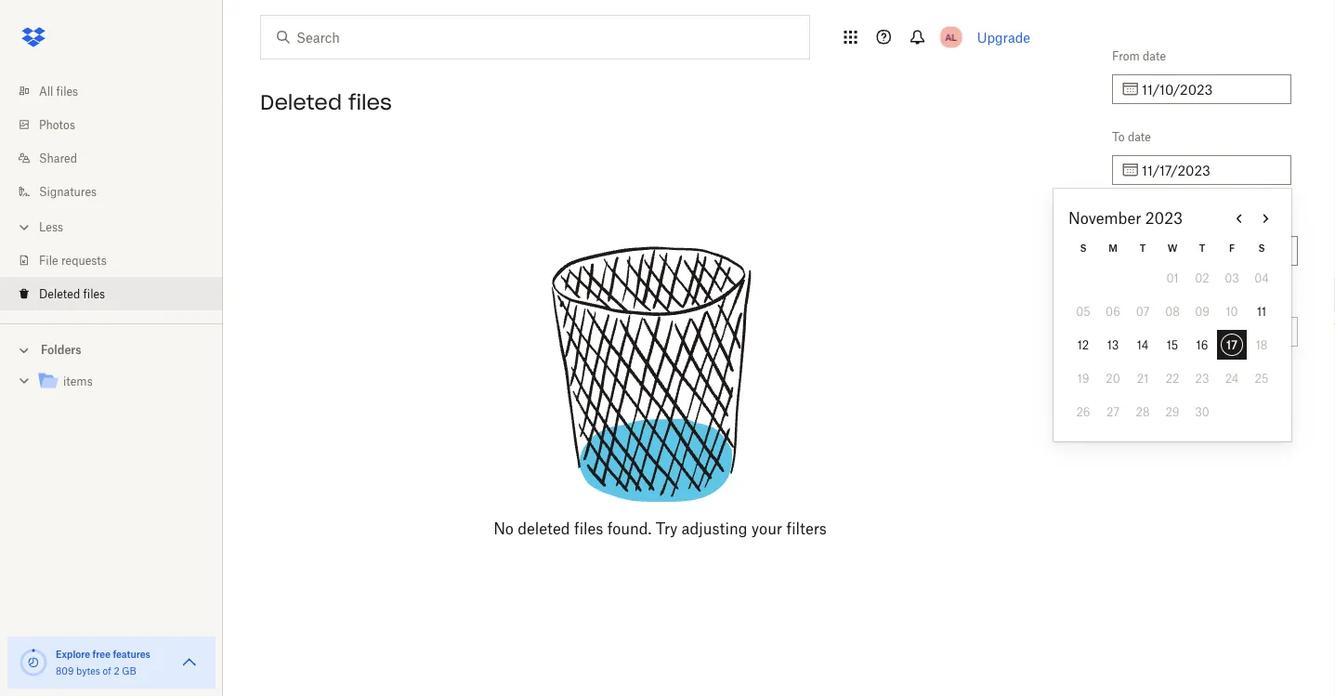 Task type: describe. For each thing, give the bounding box(es) containing it.
07 button
[[1129, 297, 1158, 326]]

deleted inside list item
[[39, 287, 80, 301]]

16 button
[[1188, 330, 1218, 360]]

16
[[1197, 338, 1209, 352]]

deleted
[[518, 520, 570, 538]]

14 button
[[1129, 330, 1158, 360]]

23
[[1196, 371, 1210, 385]]

f
[[1230, 242, 1236, 254]]

november
[[1069, 209, 1142, 227]]

to
[[1113, 130, 1125, 144]]

04 button
[[1248, 263, 1277, 293]]

m
[[1109, 242, 1118, 254]]

2
[[114, 665, 120, 677]]

filters
[[787, 520, 827, 538]]

explore free features 809 bytes of 2 gb
[[56, 648, 150, 677]]

18
[[1257, 338, 1268, 352]]

deleted by
[[1113, 211, 1170, 225]]

explore
[[56, 648, 90, 660]]

w
[[1168, 242, 1178, 254]]

30
[[1196, 405, 1210, 419]]

15
[[1167, 338, 1179, 352]]

19 button
[[1069, 363, 1099, 393]]

02 button
[[1188, 263, 1218, 293]]

less image
[[15, 218, 33, 237]]

less
[[39, 220, 63, 234]]

list containing all files
[[0, 63, 223, 324]]

28
[[1137, 405, 1150, 419]]

18 button
[[1248, 330, 1277, 360]]

11
[[1258, 304, 1267, 318]]

25 button
[[1248, 363, 1277, 393]]

14
[[1138, 338, 1149, 352]]

27 button
[[1099, 397, 1129, 427]]

shared link
[[15, 141, 223, 175]]

items link
[[37, 370, 208, 395]]

07
[[1137, 304, 1150, 318]]

24
[[1226, 371, 1240, 385]]

to date
[[1113, 130, 1152, 144]]

17 button
[[1218, 330, 1248, 360]]

25
[[1256, 371, 1269, 385]]

2 t from the left
[[1200, 242, 1206, 254]]

11 button
[[1248, 297, 1277, 326]]

1 s from the left
[[1081, 242, 1087, 254]]

folders button
[[0, 336, 223, 363]]

24 button
[[1218, 363, 1248, 393]]

all files
[[39, 84, 78, 98]]

22 button
[[1158, 363, 1188, 393]]

0 vertical spatial deleted
[[260, 89, 342, 115]]

signatures
[[39, 185, 97, 198]]

29 button
[[1158, 397, 1188, 427]]

09
[[1196, 304, 1210, 318]]

12 button
[[1069, 330, 1099, 360]]

05
[[1077, 304, 1091, 318]]

photos link
[[15, 108, 223, 141]]

15 button
[[1158, 330, 1188, 360]]

by
[[1157, 211, 1170, 225]]

13 button
[[1099, 330, 1129, 360]]

809
[[56, 665, 74, 677]]

23 button
[[1188, 363, 1218, 393]]



Task type: vqa. For each thing, say whether or not it's contained in the screenshot.
Image - Aspec_4K.png 12/5/2023, 2:22:55 PM
no



Task type: locate. For each thing, give the bounding box(es) containing it.
08 button
[[1158, 297, 1188, 326]]

29
[[1166, 405, 1180, 419]]

all files link
[[15, 74, 223, 108]]

13
[[1108, 338, 1120, 352]]

adjusting
[[682, 520, 748, 538]]

list
[[0, 63, 223, 324]]

signatures link
[[15, 175, 223, 208]]

1 vertical spatial deleted files
[[39, 287, 105, 301]]

1 vertical spatial deleted
[[1113, 211, 1154, 225]]

deleted files link
[[15, 277, 223, 310]]

03
[[1225, 271, 1240, 285]]

features
[[113, 648, 150, 660]]

files inside deleted files link
[[83, 287, 105, 301]]

0 horizontal spatial deleted
[[39, 287, 80, 301]]

date for from date
[[1144, 49, 1167, 63]]

bytes
[[76, 665, 100, 677]]

21 button
[[1129, 363, 1158, 393]]

date right the 'from'
[[1144, 49, 1167, 63]]

03 button
[[1218, 263, 1248, 293]]

file
[[39, 253, 58, 267]]

found.
[[608, 520, 652, 538]]

2 vertical spatial deleted
[[39, 287, 80, 301]]

22
[[1166, 371, 1180, 385]]

files inside 'all files' link
[[56, 84, 78, 98]]

upgrade
[[978, 29, 1031, 45]]

01
[[1167, 271, 1179, 285]]

0 vertical spatial date
[[1144, 49, 1167, 63]]

08
[[1166, 304, 1180, 318]]

26
[[1077, 405, 1091, 419]]

06
[[1106, 304, 1121, 318]]

file requests link
[[15, 244, 223, 277]]

in folder
[[1113, 291, 1157, 305]]

0 vertical spatial deleted files
[[260, 89, 392, 115]]

date right to
[[1128, 130, 1152, 144]]

gb
[[122, 665, 137, 677]]

1 horizontal spatial s
[[1259, 242, 1266, 254]]

s left m
[[1081, 242, 1087, 254]]

upgrade link
[[978, 29, 1031, 45]]

from date
[[1113, 49, 1167, 63]]

date
[[1144, 49, 1167, 63], [1128, 130, 1152, 144]]

20
[[1107, 371, 1121, 385]]

1 horizontal spatial deleted files
[[260, 89, 392, 115]]

0 horizontal spatial deleted files
[[39, 287, 105, 301]]

21
[[1138, 371, 1149, 385]]

t left w
[[1140, 242, 1147, 254]]

folders
[[41, 343, 81, 357]]

in
[[1113, 291, 1123, 305]]

files
[[56, 84, 78, 98], [349, 89, 392, 115], [83, 287, 105, 301], [574, 520, 604, 538]]

requests
[[61, 253, 107, 267]]

0 horizontal spatial t
[[1140, 242, 1147, 254]]

deleted files list item
[[0, 277, 223, 310]]

12
[[1078, 338, 1090, 352]]

dropbox image
[[15, 19, 52, 56]]

2 s from the left
[[1259, 242, 1266, 254]]

no deleted files found. try adjusting your filters
[[494, 520, 827, 538]]

1 horizontal spatial t
[[1200, 242, 1206, 254]]

file requests
[[39, 253, 107, 267]]

items
[[63, 375, 93, 389]]

free
[[93, 648, 111, 660]]

folder
[[1126, 291, 1157, 305]]

0 horizontal spatial s
[[1081, 242, 1087, 254]]

quota usage element
[[19, 648, 48, 678]]

To date text field
[[1143, 160, 1281, 180]]

10 button
[[1218, 297, 1248, 326]]

2023
[[1146, 209, 1184, 227]]

no
[[494, 520, 514, 538]]

deleted files
[[260, 89, 392, 115], [39, 287, 105, 301]]

1 t from the left
[[1140, 242, 1147, 254]]

2 horizontal spatial deleted
[[1113, 211, 1154, 225]]

t
[[1140, 242, 1147, 254], [1200, 242, 1206, 254]]

your
[[752, 520, 783, 538]]

s right "f"
[[1259, 242, 1266, 254]]

try
[[656, 520, 678, 538]]

shared
[[39, 151, 77, 165]]

17
[[1227, 338, 1238, 352]]

10
[[1227, 304, 1239, 318]]

02
[[1196, 271, 1210, 285]]

t left "f"
[[1200, 242, 1206, 254]]

20 button
[[1099, 363, 1129, 393]]

26 button
[[1069, 397, 1099, 427]]

19
[[1078, 371, 1090, 385]]

09 button
[[1188, 297, 1218, 326]]

1 vertical spatial date
[[1128, 130, 1152, 144]]

From date text field
[[1143, 79, 1281, 99]]

deleted
[[260, 89, 342, 115], [1113, 211, 1154, 225], [39, 287, 80, 301]]

01 button
[[1158, 263, 1188, 293]]

28 button
[[1129, 397, 1158, 427]]

date for to date
[[1128, 130, 1152, 144]]

deleted files inside list item
[[39, 287, 105, 301]]

of
[[103, 665, 111, 677]]

06 button
[[1099, 297, 1129, 326]]

november 2023
[[1069, 209, 1184, 227]]

all
[[39, 84, 53, 98]]

04
[[1255, 271, 1270, 285]]

1 horizontal spatial deleted
[[260, 89, 342, 115]]



